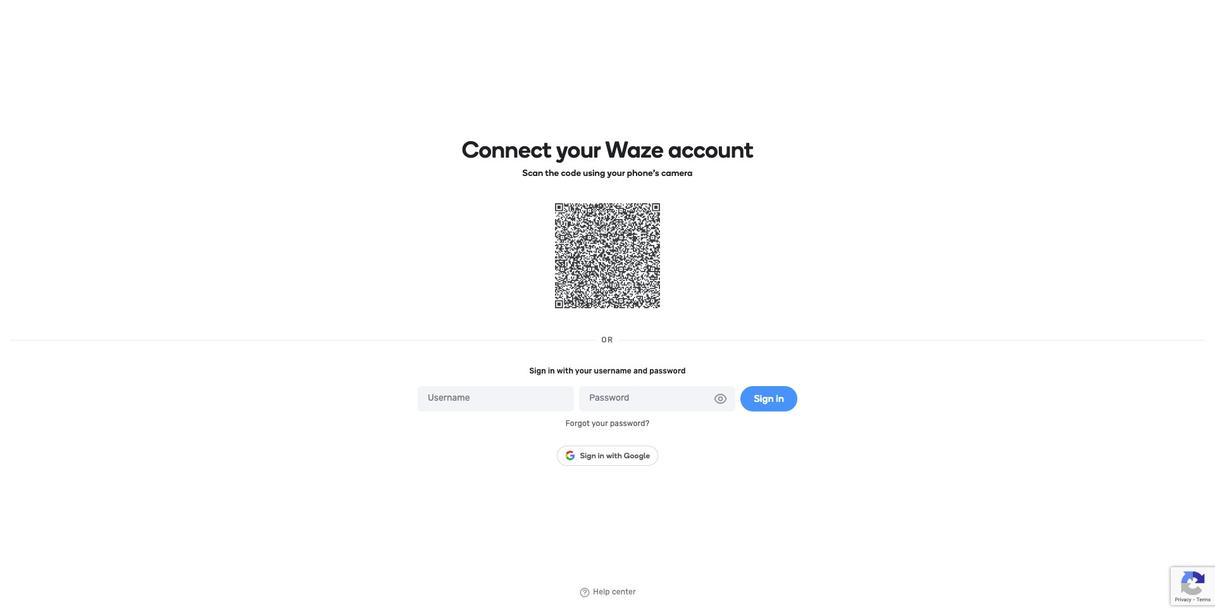 Task type: describe. For each thing, give the bounding box(es) containing it.
Username text field
[[418, 386, 574, 411]]



Task type: locate. For each thing, give the bounding box(es) containing it.
Password password field
[[579, 386, 736, 411]]



Task type: vqa. For each thing, say whether or not it's contained in the screenshot.
locations to the left
no



